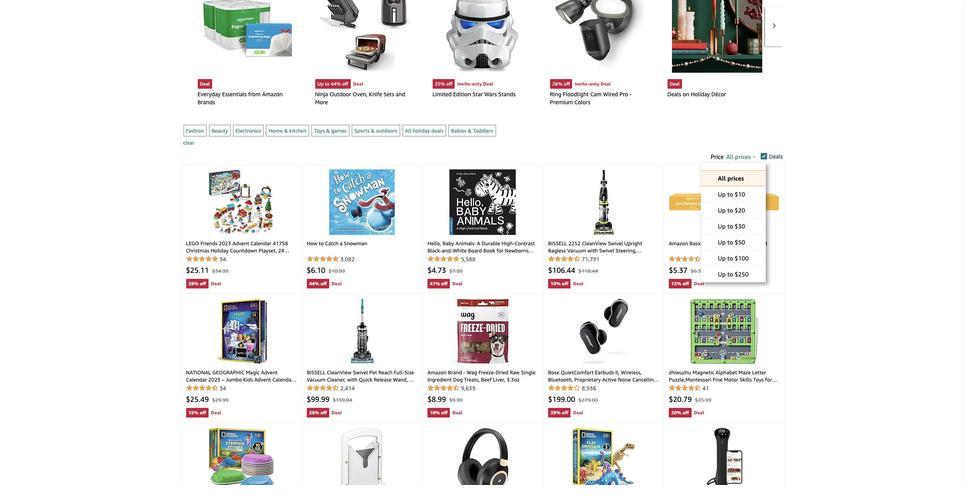 Task type: describe. For each thing, give the bounding box(es) containing it.
to for $20
[[727, 207, 733, 214]]

toys & games button
[[311, 125, 350, 137]]

$30
[[735, 223, 745, 230]]

dog
[[453, 376, 463, 383]]

15% off for $25.49
[[188, 409, 206, 415]]

2
[[271, 254, 274, 261]]

deal: ring floodlight cam wired pro - premium colors; element
[[547, 0, 652, 109]]

off for $25.11
[[200, 280, 206, 286]]

- inside ring floodlight cam wired pro - premium colors
[[630, 91, 632, 98]]

to for catch
[[319, 240, 324, 246]]

vacuum
[[307, 376, 326, 383]]

26%
[[552, 81, 563, 87]]

hoan the original bagel guillotine universal slicer, 9.25-inch, white image
[[338, 427, 386, 485]]

up for up to $10
[[718, 191, 726, 198]]

and inside the ninja outdoor oven, knife sets and more
[[396, 91, 405, 98]]

for down motor
[[730, 383, 737, 390]]

liver,
[[493, 376, 505, 383]]

to for $50
[[727, 239, 733, 246]]

only for star
[[472, 81, 482, 87]]

(high-
[[454, 254, 469, 261]]

stands
[[498, 91, 516, 98]]

high-
[[502, 240, 515, 246]]

invite- for edition
[[457, 81, 472, 87]]

to for $10
[[727, 191, 733, 198]]

28% off for $99.99
[[309, 409, 327, 415]]

deals on holiday décor image
[[672, 0, 762, 73]]

off for $199.00
[[562, 409, 568, 415]]

10% for $8.99
[[430, 409, 440, 415]]

1 vertical spatial deals
[[769, 153, 783, 160]]

holiday inside deal deals on holiday décor
[[691, 91, 710, 98]]

$6.10
[[307, 266, 325, 274]]

board
[[468, 247, 482, 254]]

everyday essentials from amazon brands image
[[202, 0, 292, 57]]

deal: ninja outdoor oven, knife sets and more; element
[[312, 0, 417, 109]]

& for toys
[[326, 128, 330, 134]]

more
[[315, 99, 328, 105]]

41758
[[273, 240, 288, 246]]

only for cam
[[590, 81, 599, 87]]

parchment
[[705, 240, 731, 246]]

off for $25.49
[[200, 409, 206, 415]]

eaorul active noise cancelling headphones, 100h playtime headphones wireless bluetooth, bluetooth headphones with microphone, over- ear wireless headphones with deep bass for travel (black) image
[[457, 427, 509, 485]]

$4.73
[[428, 266, 446, 274]]

to for $30
[[727, 223, 733, 230]]

off for $20.79
[[683, 409, 689, 415]]

skills
[[740, 376, 752, 383]]

zhiwuzhu
[[669, 369, 691, 375]]

2023
[[219, 240, 231, 246]]

$25.99
[[695, 397, 712, 403]]

71,791
[[582, 256, 600, 262]]

toys inside button
[[314, 128, 325, 134]]

maze
[[739, 369, 751, 375]]

$199.00
[[548, 395, 575, 403]]

fashion
[[186, 128, 204, 134]]

invite-only deal timer for wars
[[457, 81, 532, 87]]

may
[[378, 383, 388, 390]]

lego friends 2023 advent calendar 41758 christmas holiday countdown playset, 24 collectible daily surprises including 2 mini- dolls and 8 pet figures
[[186, 240, 288, 268]]

0 horizontal spatial swivel
[[307, 383, 322, 390]]

wand,
[[393, 376, 408, 383]]

daily
[[212, 254, 224, 261]]

sq
[[755, 240, 761, 246]]

to for $250
[[727, 271, 733, 278]]

limited edition star wars stands
[[433, 91, 516, 98]]

deal: everyday essentials from amazon brands; element
[[194, 0, 300, 109]]

advent
[[232, 240, 249, 246]]

25% off
[[435, 81, 453, 87]]

25%
[[435, 81, 445, 87]]

28% for $25.11
[[188, 280, 199, 286]]

ring floodlight cam wired pro - premium colors image
[[554, 0, 645, 68]]

bissell cleanview swivel pet reach full-size vacuum cleaner, with quick release wand, & swivel steering, 3198a, color may vary
[[307, 369, 414, 390]]

vary
[[389, 383, 400, 390]]

all inside button
[[405, 128, 411, 134]]

toys down letter
[[753, 376, 764, 383]]

$5.37
[[669, 266, 688, 274]]

activities,travel
[[691, 391, 727, 397]]

collectible
[[186, 254, 211, 261]]

deal timer
[[353, 81, 414, 87]]

1 horizontal spatial contrast
[[515, 240, 535, 246]]

friends
[[201, 240, 218, 246]]

toddlers
[[473, 128, 493, 134]]

babies & toddlers
[[451, 128, 493, 134]]

ingredient
[[428, 376, 452, 383]]

with
[[347, 376, 358, 383]]

boys,education
[[681, 383, 717, 390]]

national geographic clay dinosaur arts & crafts kit - dinosaur air dry clay for kids craft kit with 5 clay colors, 5 dino skeletons, sculpting tool & googly eyes, dinosaur activity (amazon exclusive) image
[[572, 427, 635, 485]]

paper,
[[732, 240, 747, 246]]

off for $106.44
[[562, 280, 568, 286]]

1 horizontal spatial all
[[718, 175, 726, 182]]

cleaner,
[[327, 376, 346, 383]]

babies & toddlers button
[[448, 125, 496, 137]]

release
[[374, 376, 392, 383]]

popover image
[[753, 156, 756, 158]]

toys down fine
[[718, 383, 729, 390]]

off inside deal: limited edition star wars stands; element
[[446, 81, 453, 87]]

$9.99
[[449, 397, 463, 403]]

catch
[[325, 240, 339, 246]]

$50
[[735, 239, 745, 246]]

& for home
[[284, 128, 288, 134]]

up for up to $30
[[718, 223, 726, 230]]

pro
[[620, 91, 628, 98]]

invite-only deal for cam
[[575, 81, 611, 87]]

knife
[[369, 91, 382, 98]]

toys left gifts
[[729, 391, 739, 397]]

color
[[364, 383, 377, 390]]

amazon for $5.37
[[669, 240, 688, 246]]

$99.99
[[307, 395, 330, 403]]

puzzle,montessori
[[669, 376, 712, 383]]

single
[[521, 369, 536, 375]]

off for $5.37
[[683, 280, 689, 286]]

ninja outdoor oven, knife sets and more image
[[319, 0, 410, 71]]

off inside deal: ring floodlight cam wired pro - premium colors; element
[[564, 81, 570, 87]]

hello, baby animals: a durable high-contrast black-and-white board book for newborns and babies (high-contrast books)
[[428, 240, 535, 261]]

20% off
[[671, 409, 689, 415]]

ring
[[550, 91, 561, 98]]

29% off
[[551, 409, 568, 415]]

$25.49 $29.99
[[186, 395, 229, 403]]

$6.10 $10.99
[[307, 266, 345, 274]]

$20
[[735, 207, 745, 214]]

sports
[[354, 128, 370, 134]]

treats,
[[464, 376, 480, 383]]

1 vertical spatial all
[[726, 153, 734, 160]]

learning
[[669, 391, 690, 397]]

15% off for $5.37
[[671, 280, 689, 286]]

amazon basics parchment paper, 90 sq ft
[[669, 240, 767, 246]]

44% off
[[309, 280, 327, 286]]

magnetic
[[693, 369, 714, 375]]

$10.99
[[329, 268, 345, 274]]

$100
[[735, 255, 749, 262]]

up for up to $50
[[718, 239, 726, 246]]

ninja
[[315, 91, 328, 98]]

electronics button
[[233, 125, 264, 137]]

outdoors
[[376, 128, 397, 134]]

ninja outdoor oven, knife sets and more link
[[315, 90, 414, 106]]

games
[[331, 128, 347, 134]]

up to $250
[[718, 271, 749, 278]]

10% off for $106.44
[[551, 280, 568, 286]]

1 vertical spatial prices
[[728, 175, 744, 182]]

$7.99
[[449, 268, 463, 274]]

including
[[248, 254, 270, 261]]

deal inside deal everyday essentials from amazon brands
[[200, 81, 210, 87]]

to for $100
[[727, 255, 733, 262]]



Task type: locate. For each thing, give the bounding box(es) containing it.
colors
[[574, 99, 590, 105]]

0 vertical spatial and
[[396, 91, 405, 98]]

0 horizontal spatial amazon
[[262, 91, 283, 98]]

15% down $5.37
[[671, 280, 682, 286]]

invite- inside deal: limited edition star wars stands; element
[[457, 81, 472, 87]]

deals right checkbox image
[[769, 153, 783, 160]]

0 vertical spatial holiday
[[691, 91, 710, 98]]

0 vertical spatial amazon
[[262, 91, 283, 98]]

up up amazon basics parchment paper, 90 sq ft
[[718, 223, 726, 230]]

sports & outdoors
[[354, 128, 397, 134]]

1 vertical spatial 15% off
[[188, 409, 206, 415]]

0 horizontal spatial 28%
[[188, 280, 199, 286]]

swivel down vacuum
[[307, 383, 322, 390]]

0 horizontal spatial holiday
[[211, 247, 229, 254]]

28% off down $99.99
[[309, 409, 327, 415]]

off right 25%
[[446, 81, 453, 87]]

15% for $25.49
[[188, 409, 199, 415]]

0 horizontal spatial 28% off
[[188, 280, 206, 286]]

1 vertical spatial 15%
[[188, 409, 199, 415]]

holiday up daily
[[211, 247, 229, 254]]

0 vertical spatial 28% off
[[188, 280, 206, 286]]

pet
[[214, 262, 222, 268], [369, 369, 377, 375]]

$6.32
[[691, 268, 704, 274]]

44% inside deal: ninja outdoor oven, knife sets and more; element
[[331, 81, 341, 87]]

0 horizontal spatial and
[[199, 262, 208, 268]]

1 vertical spatial contrast
[[469, 254, 489, 261]]

up left $10
[[718, 191, 726, 198]]

limited edition star wars stands image
[[446, 0, 519, 73]]

national geographic stepping stones image
[[208, 427, 274, 485]]

up to $30
[[718, 223, 745, 230]]

0 vertical spatial 28%
[[188, 280, 199, 286]]

2 vertical spatial all
[[718, 175, 726, 182]]

kitchen
[[289, 128, 307, 134]]

8
[[209, 262, 212, 268]]

44% down the $6.10
[[309, 280, 319, 286]]

all prices
[[726, 153, 751, 160], [718, 175, 744, 182]]

off for $4.73
[[441, 280, 448, 286]]

amazon for $8.99
[[428, 369, 447, 375]]

and inside hello, baby animals: a durable high-contrast black-and-white board book for newborns and babies (high-contrast books)
[[428, 254, 436, 261]]

0 vertical spatial 44%
[[331, 81, 341, 87]]

41% off
[[430, 280, 448, 286]]

up for up to $250
[[718, 271, 726, 278]]

all right price
[[726, 153, 734, 160]]

2 invite- from the left
[[575, 81, 590, 87]]

28% down $25.11
[[188, 280, 199, 286]]

invite- for floodlight
[[575, 81, 590, 87]]

& for sports
[[371, 128, 375, 134]]

all up up to $10
[[718, 175, 726, 182]]

and-
[[442, 247, 453, 254]]

1 vertical spatial 10% off
[[430, 409, 448, 415]]

amazon inside deal everyday essentials from amazon brands
[[262, 91, 283, 98]]

10% down $106.44
[[551, 280, 561, 286]]

only inside deal: ring floodlight cam wired pro - premium colors; element
[[590, 81, 599, 87]]

0 vertical spatial babies
[[451, 128, 467, 134]]

1 vertical spatial all prices
[[718, 175, 744, 182]]

$106.44
[[548, 266, 575, 274]]

28% off down $25.11
[[188, 280, 206, 286]]

all holiday deals
[[405, 128, 444, 134]]

10% off down $106.44
[[551, 280, 568, 286]]

amazon up ingredient
[[428, 369, 447, 375]]

deals inside deal deals on holiday décor
[[668, 91, 681, 98]]

and right sets
[[396, 91, 405, 98]]

0 horizontal spatial invite-only deal timer
[[457, 81, 532, 87]]

$199.00 $279.00
[[548, 395, 598, 403]]

durable
[[482, 240, 500, 246]]

contrast down board
[[469, 254, 489, 261]]

invite- up edition
[[457, 81, 472, 87]]

and left 8
[[199, 262, 208, 268]]

sets
[[384, 91, 394, 98]]

brands
[[198, 99, 215, 105]]

home & kitchen button
[[266, 125, 309, 137]]

deal: limited edition star wars stands; element
[[429, 0, 535, 101]]

to left $10
[[727, 191, 733, 198]]

1 horizontal spatial invite-only deal timer
[[575, 81, 649, 87]]

and down black-
[[428, 254, 436, 261]]

invite-only deal
[[457, 81, 493, 87], [575, 81, 611, 87]]

1 horizontal spatial invite-only deal
[[575, 81, 611, 87]]

0 vertical spatial contrast
[[515, 240, 535, 246]]

checkbox image
[[761, 153, 767, 159]]

invite-only deal timer inside deal: ring floodlight cam wired pro - premium colors; element
[[575, 81, 649, 87]]

babies down and- on the left
[[438, 254, 453, 261]]

2 only from the left
[[590, 81, 599, 87]]

holiday right on
[[691, 91, 710, 98]]

$99.99 $139.04
[[307, 395, 352, 403]]

deal: deals on holiday décor ; element
[[664, 0, 770, 101]]

0 vertical spatial prices
[[735, 153, 751, 160]]

off right 26%
[[564, 81, 570, 87]]

1 horizontal spatial pet
[[369, 369, 377, 375]]

up down up to $100
[[718, 271, 726, 278]]

41%
[[430, 280, 440, 286]]

54
[[220, 256, 226, 262]]

only up star
[[472, 81, 482, 87]]

1 invite- from the left
[[457, 81, 472, 87]]

to left $100
[[727, 255, 733, 262]]

0 vertical spatial all
[[405, 128, 411, 134]]

amazon brand - wag freeze-dried raw single ingredient dog treats, beef liver, 3.3oz
[[428, 369, 536, 383]]

0 horizontal spatial contrast
[[469, 254, 489, 261]]

amazon right from
[[262, 91, 283, 98]]

1 vertical spatial babies
[[438, 254, 453, 261]]

all prices left popover image
[[726, 153, 751, 160]]

a
[[477, 240, 480, 246]]

zhiwuzhu magnetic alphabet maze letter puzzle,montessori fine motor skills toys for girls boys,education toys for preschool learning activities,travel toys gifts for toddler
[[669, 369, 779, 397]]

invite-only deal timer
[[457, 81, 532, 87], [575, 81, 649, 87]]

babies inside button
[[451, 128, 467, 134]]

$20.79
[[669, 395, 692, 403]]

amazon left basics
[[669, 240, 688, 246]]

28% down $99.99
[[309, 409, 319, 415]]

& left the toddlers
[[468, 128, 472, 134]]

animals:
[[456, 240, 476, 246]]

1 vertical spatial amazon
[[669, 240, 688, 246]]

toys
[[314, 128, 325, 134], [753, 376, 764, 383], [718, 383, 729, 390], [729, 391, 739, 397]]

pet right 8
[[214, 262, 222, 268]]

white
[[453, 247, 467, 254]]

1 horizontal spatial 44%
[[331, 81, 341, 87]]

to left $250
[[727, 271, 733, 278]]

1 horizontal spatial invite-
[[575, 81, 590, 87]]

anova culinary sous vide precision cooker nano 3.0 image
[[706, 427, 743, 485]]

0 horizontal spatial 10% off
[[430, 409, 448, 415]]

only up cam
[[590, 81, 599, 87]]

pet up "quick"
[[369, 369, 377, 375]]

1 horizontal spatial 28% off
[[309, 409, 327, 415]]

2 vertical spatial and
[[199, 262, 208, 268]]

everyday essentials from amazon brands link
[[198, 90, 297, 106]]

babies inside hello, baby animals: a durable high-contrast black-and-white board book for newborns and babies (high-contrast books)
[[438, 254, 453, 261]]

0 horizontal spatial -
[[463, 369, 465, 375]]

& right the sports
[[371, 128, 375, 134]]

deals on holiday décor link
[[668, 90, 767, 98]]

15% down $25.49
[[188, 409, 199, 415]]

invite-only deal timer for wired
[[575, 81, 649, 87]]

amazon inside amazon brand - wag freeze-dried raw single ingredient dog treats, beef liver, 3.3oz
[[428, 369, 447, 375]]

pet inside lego friends 2023 advent calendar 41758 christmas holiday countdown playset, 24 collectible daily surprises including 2 mini- dolls and 8 pet figures
[[214, 262, 222, 268]]

& down size
[[409, 376, 413, 383]]

1 horizontal spatial 15% off
[[671, 280, 689, 286]]

for down letter
[[765, 376, 772, 383]]

28% off for $25.11
[[188, 280, 206, 286]]

countdown
[[230, 247, 257, 254]]

wag
[[467, 369, 477, 375]]

off down $25.49 $29.99
[[200, 409, 206, 415]]

surprises
[[225, 254, 247, 261]]

a
[[340, 240, 343, 246]]

$5.37 $6.32
[[669, 266, 704, 274]]

2 vertical spatial amazon
[[428, 369, 447, 375]]

- right pro
[[630, 91, 632, 98]]

0 vertical spatial 15%
[[671, 280, 682, 286]]

1 horizontal spatial only
[[590, 81, 599, 87]]

décor
[[712, 91, 726, 98]]

1 horizontal spatial 10%
[[551, 280, 561, 286]]

- inside amazon brand - wag freeze-dried raw single ingredient dog treats, beef liver, 3.3oz
[[463, 369, 465, 375]]

fine
[[713, 376, 723, 383]]

15% off down $5.37
[[671, 280, 689, 286]]

0 vertical spatial 10% off
[[551, 280, 568, 286]]

off inside deal: ninja outdoor oven, knife sets and more; element
[[342, 81, 348, 87]]

pet inside bissell cleanview swivel pet reach full-size vacuum cleaner, with quick release wand, & swivel steering, 3198a, color may vary
[[369, 369, 377, 375]]

0 vertical spatial 10%
[[551, 280, 561, 286]]

swivel up "quick"
[[353, 369, 368, 375]]

$20.79 $25.99
[[669, 395, 712, 403]]

15% for $5.37
[[671, 280, 682, 286]]

20%
[[671, 409, 682, 415]]

0 vertical spatial all prices
[[726, 153, 751, 160]]

1 vertical spatial 44%
[[309, 280, 319, 286]]

invite-only deal up limited edition star wars stands
[[457, 81, 493, 87]]

1 horizontal spatial deals
[[769, 153, 783, 160]]

invite- inside deal: ring floodlight cam wired pro - premium colors; element
[[575, 81, 590, 87]]

ring floodlight cam wired pro - premium colors
[[550, 91, 632, 105]]

deal deals on holiday décor
[[668, 81, 726, 98]]

10% off
[[551, 280, 568, 286], [430, 409, 448, 415]]

for down preschool
[[753, 391, 760, 397]]

1 only from the left
[[472, 81, 482, 87]]

deals
[[431, 128, 444, 134]]

baby
[[443, 240, 454, 246]]

clear
[[183, 140, 195, 146]]

44% up outdoor
[[331, 81, 341, 87]]

1 horizontal spatial holiday
[[691, 91, 710, 98]]

1 horizontal spatial swivel
[[353, 369, 368, 375]]

from
[[248, 91, 261, 98]]

-
[[630, 91, 632, 98], [463, 369, 465, 375]]

1 horizontal spatial 15%
[[671, 280, 682, 286]]

christmas
[[186, 247, 209, 254]]

to right how
[[319, 240, 324, 246]]

0 horizontal spatial only
[[472, 81, 482, 87]]

up right 912
[[718, 255, 726, 262]]

invite-only deal timer up the wars
[[457, 81, 532, 87]]

swivel
[[353, 369, 368, 375], [307, 383, 322, 390]]

$279.00
[[579, 397, 598, 403]]

to for 44%
[[325, 81, 330, 87]]

1 vertical spatial holiday
[[211, 247, 229, 254]]

0 horizontal spatial pet
[[214, 262, 222, 268]]

babies right "deals"
[[451, 128, 467, 134]]

0 horizontal spatial deals
[[668, 91, 681, 98]]

off down $99.99
[[321, 409, 327, 415]]

invite-only deal inside deal: ring floodlight cam wired pro - premium colors; element
[[575, 81, 611, 87]]

to left $30
[[727, 223, 733, 230]]

deal inside deal deals on holiday décor
[[670, 81, 680, 87]]

1 invite-only deal from the left
[[457, 81, 493, 87]]

15% off down $25.49
[[188, 409, 206, 415]]

for up books)
[[497, 247, 504, 254]]

toys left games
[[314, 128, 325, 134]]

1 vertical spatial swivel
[[307, 383, 322, 390]]

letter
[[752, 369, 766, 375]]

& for babies
[[468, 128, 472, 134]]

0 vertical spatial deals
[[668, 91, 681, 98]]

off right 41%
[[441, 280, 448, 286]]

amazon
[[262, 91, 283, 98], [669, 240, 688, 246], [428, 369, 447, 375]]

invite- up the floodlight
[[575, 81, 590, 87]]

to left $20
[[727, 207, 733, 214]]

off up outdoor
[[342, 81, 348, 87]]

29%
[[551, 409, 561, 415]]

0 vertical spatial 15% off
[[671, 280, 689, 286]]

beauty button
[[209, 125, 231, 137]]

1 vertical spatial -
[[463, 369, 465, 375]]

1 horizontal spatial amazon
[[428, 369, 447, 375]]

next image
[[772, 23, 776, 29]]

off for $8.99
[[441, 409, 448, 415]]

$4.73 $7.99
[[428, 266, 463, 274]]

2 invite-only deal timer from the left
[[575, 81, 649, 87]]

1 vertical spatial pet
[[369, 369, 377, 375]]

up left paper,
[[718, 239, 726, 246]]

10% off for $8.99
[[430, 409, 448, 415]]

1 vertical spatial 10%
[[430, 409, 440, 415]]

$139.04
[[333, 397, 352, 403]]

holiday
[[691, 91, 710, 98], [211, 247, 229, 254]]

& inside bissell cleanview swivel pet reach full-size vacuum cleaner, with quick release wand, & swivel steering, 3198a, color may vary
[[409, 376, 413, 383]]

all
[[405, 128, 411, 134], [726, 153, 734, 160], [718, 175, 726, 182]]

snowman
[[344, 240, 367, 246]]

all prices up up to $10
[[718, 175, 744, 182]]

off for $99.99
[[321, 409, 327, 415]]

oven,
[[353, 91, 367, 98]]

invite-only deal up cam
[[575, 81, 611, 87]]

0 vertical spatial -
[[630, 91, 632, 98]]

invite-only deal inside deal: limited edition star wars stands; element
[[457, 81, 493, 87]]

off for $6.10
[[321, 280, 327, 286]]

premium
[[550, 99, 573, 105]]

1 invite-only deal timer from the left
[[457, 81, 532, 87]]

& left games
[[326, 128, 330, 134]]

1 vertical spatial 28% off
[[309, 409, 327, 415]]

0 horizontal spatial 10%
[[430, 409, 440, 415]]

$25.11 $34.99
[[186, 266, 229, 274]]

& right home
[[284, 128, 288, 134]]

size
[[405, 369, 414, 375]]

up up ninja
[[317, 81, 324, 87]]

edition
[[453, 91, 471, 98]]

figures
[[223, 262, 240, 268]]

up inside deal: ninja outdoor oven, knife sets and more; element
[[317, 81, 324, 87]]

off right 20%
[[683, 409, 689, 415]]

8,936
[[582, 385, 596, 391]]

essentials
[[222, 91, 247, 98]]

basics
[[690, 240, 704, 246]]

1 vertical spatial and
[[428, 254, 436, 261]]

0 horizontal spatial all
[[405, 128, 411, 134]]

2 horizontal spatial and
[[428, 254, 436, 261]]

2 horizontal spatial all
[[726, 153, 734, 160]]

up for up to 44% off
[[317, 81, 324, 87]]

and
[[396, 91, 405, 98], [428, 254, 436, 261], [199, 262, 208, 268]]

home
[[269, 128, 283, 134]]

motor
[[724, 376, 738, 383]]

only inside deal: limited edition star wars stands; element
[[472, 81, 482, 87]]

1 vertical spatial 28%
[[309, 409, 319, 415]]

0 horizontal spatial 15% off
[[188, 409, 206, 415]]

up left $20
[[718, 207, 726, 214]]

contrast up the newborns
[[515, 240, 535, 246]]

1 horizontal spatial 28%
[[309, 409, 319, 415]]

10% down the $8.99
[[430, 409, 440, 415]]

off down the $6.10 $10.99
[[321, 280, 327, 286]]

freeze-
[[479, 369, 496, 375]]

off right 29%
[[562, 409, 568, 415]]

off down $25.11 $34.99 on the bottom left of the page
[[200, 280, 206, 286]]

and inside lego friends 2023 advent calendar 41758 christmas holiday countdown playset, 24 collectible daily surprises including 2 mini- dolls and 8 pet figures
[[199, 262, 208, 268]]

0 vertical spatial swivel
[[353, 369, 368, 375]]

0 horizontal spatial 44%
[[309, 280, 319, 286]]

holiday inside lego friends 2023 advent calendar 41758 christmas holiday countdown playset, 24 collectible daily surprises including 2 mini- dolls and 8 pet figures
[[211, 247, 229, 254]]

up for up to $20
[[718, 207, 726, 214]]

deals left on
[[668, 91, 681, 98]]

10% off down the $8.99
[[430, 409, 448, 415]]

1 horizontal spatial and
[[396, 91, 405, 98]]

prices left popover image
[[735, 153, 751, 160]]

2 horizontal spatial amazon
[[669, 240, 688, 246]]

hello,
[[428, 240, 441, 246]]

dolls
[[186, 262, 198, 268]]

1 horizontal spatial -
[[630, 91, 632, 98]]

1 horizontal spatial 10% off
[[551, 280, 568, 286]]

9,639
[[461, 385, 476, 391]]

2 invite-only deal from the left
[[575, 81, 611, 87]]

for inside hello, baby animals: a durable high-contrast black-and-white board book for newborns and babies (high-contrast books)
[[497, 247, 504, 254]]

- left wag
[[463, 369, 465, 375]]

0 horizontal spatial invite-
[[457, 81, 472, 87]]

off down $8.99 $9.99
[[441, 409, 448, 415]]

invite-only deal for star
[[457, 81, 493, 87]]

off
[[342, 81, 348, 87], [446, 81, 453, 87], [564, 81, 570, 87], [200, 280, 206, 286], [321, 280, 327, 286], [441, 280, 448, 286], [562, 280, 568, 286], [683, 280, 689, 286], [200, 409, 206, 415], [321, 409, 327, 415], [441, 409, 448, 415], [562, 409, 568, 415], [683, 409, 689, 415]]

10% for $106.44
[[551, 280, 561, 286]]

28% for $99.99
[[309, 409, 319, 415]]

up for up to $100
[[718, 255, 726, 262]]

brand
[[448, 369, 462, 375]]

0 horizontal spatial invite-only deal
[[457, 81, 493, 87]]

how to catch a snowman
[[307, 240, 367, 246]]

to left the $50
[[727, 239, 733, 246]]

prices up up to $10
[[728, 175, 744, 182]]

to up ninja
[[325, 81, 330, 87]]

invite-only deal timer up wired
[[575, 81, 649, 87]]

to inside deal: ninja outdoor oven, knife sets and more; element
[[325, 81, 330, 87]]

outdoor
[[330, 91, 351, 98]]

reach
[[378, 369, 393, 375]]

invite-only deal timer inside deal: limited edition star wars stands; element
[[457, 81, 532, 87]]

& inside button
[[468, 128, 472, 134]]

off down $106.44
[[562, 280, 568, 286]]

all left the holiday
[[405, 128, 411, 134]]

0 horizontal spatial 15%
[[188, 409, 199, 415]]

off down $5.37 $6.32
[[683, 280, 689, 286]]

deal everyday essentials from amazon brands
[[198, 81, 283, 105]]

0 vertical spatial pet
[[214, 262, 222, 268]]



Task type: vqa. For each thing, say whether or not it's contained in the screenshot.
Books LINK
no



